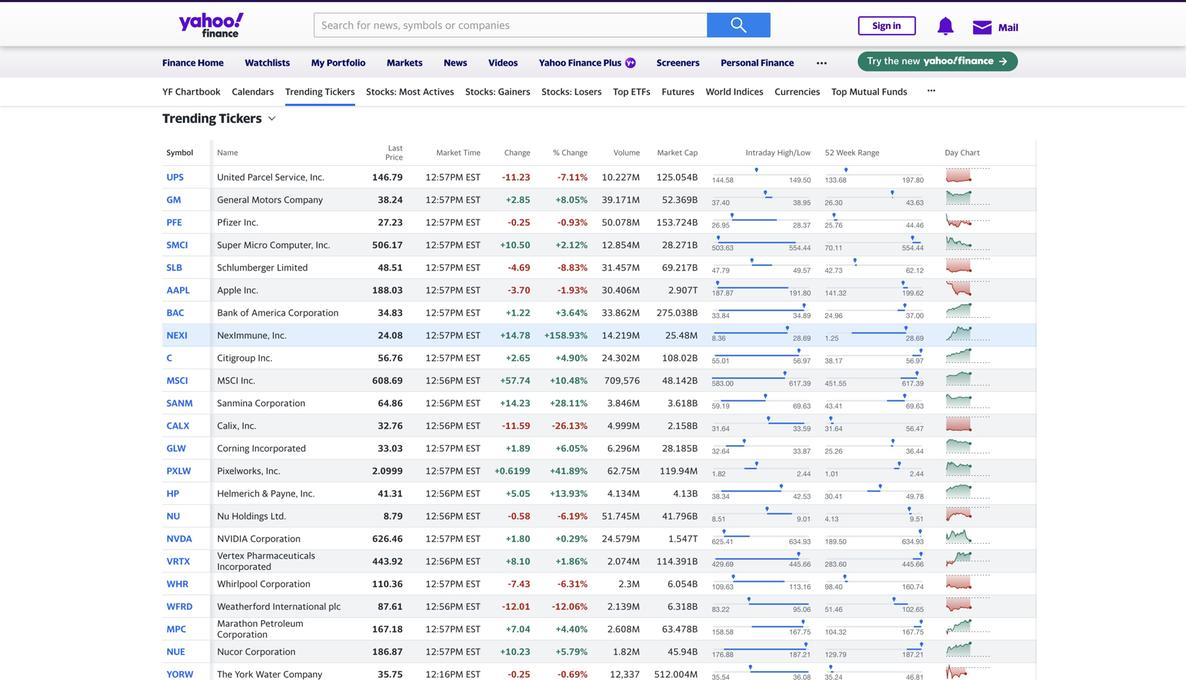 Task type: vqa. For each thing, say whether or not it's contained in the screenshot.
Russell 2000 Link
yes



Task type: locate. For each thing, give the bounding box(es) containing it.
12:56pm right "32.76"
[[426, 420, 464, 431]]

64.86
[[378, 397, 403, 408]]

10 12:57pm from the top
[[426, 443, 464, 454]]

12:56pm right 41.31
[[426, 488, 464, 499]]

name element containing nucor corporation
[[210, 640, 357, 663]]

name element containing calix, inc.
[[210, 414, 357, 437]]

now
[[568, 82, 588, 95]]

22 name element from the top
[[210, 640, 357, 663]]

name element for 33.03
[[210, 437, 357, 459]]

23 est from the top
[[466, 669, 481, 680]]

13 name element from the top
[[210, 437, 357, 459]]

nexi link
[[167, 330, 188, 341]]

tickers left 'that'
[[325, 86, 355, 97]]

108.02b
[[662, 352, 698, 363]]

12:57pm for 48.51
[[426, 262, 464, 273]]

12:57pm for 34.83
[[426, 307, 464, 318]]

corporation up nucor in the left bottom of the page
[[217, 629, 268, 640]]

33.862m
[[602, 307, 640, 318]]

12:56pm right the 8.79
[[426, 510, 464, 521]]

1 change from the left
[[505, 148, 531, 157]]

2 -0.25 from the top
[[508, 669, 531, 680]]

name element containing pixelworks, inc.
[[210, 459, 357, 482]]

last
[[388, 143, 403, 153]]

11 12:57pm from the top
[[426, 465, 464, 476]]

2
[[957, 8, 962, 17]]

0 vertical spatial markets
[[897, 8, 927, 17]]

6 est from the top
[[466, 284, 481, 295]]

12:56pm est left +57.74
[[426, 375, 481, 386]]

4 12:56pm est from the top
[[426, 488, 481, 499]]

8 est from the top
[[466, 330, 481, 341]]

-
[[502, 171, 505, 182], [558, 171, 561, 182], [508, 217, 511, 228], [558, 217, 561, 228], [508, 262, 511, 273], [558, 262, 561, 273], [508, 284, 511, 295], [558, 284, 561, 295], [502, 420, 505, 431], [552, 420, 555, 431], [508, 510, 511, 521], [558, 510, 561, 521], [508, 578, 511, 589], [558, 578, 561, 589], [502, 601, 505, 612], [552, 601, 555, 612], [508, 669, 511, 680], [558, 669, 561, 680]]

name element containing apple inc.
[[210, 279, 357, 301]]

dow 30 link
[[301, 23, 333, 34]]

0.93%
[[561, 217, 588, 228]]

2 horizontal spatial stocks:
[[542, 86, 572, 97]]

3 12:56pm from the top
[[426, 420, 464, 431]]

market for market cap
[[657, 148, 683, 157]]

12:56pm right '608.69'
[[426, 375, 464, 386]]

2 top from the left
[[832, 86, 847, 97]]

12:57pm est for 188.03
[[426, 284, 481, 295]]

change up 11.23
[[505, 148, 531, 157]]

chartbook down finance home
[[175, 86, 221, 97]]

vrtx
[[167, 556, 190, 567]]

0 vertical spatial incorporated
[[252, 443, 306, 454]]

1 horizontal spatial chartbook
[[245, 82, 299, 95]]

market left the cap
[[657, 148, 683, 157]]

trending tickers down my
[[285, 86, 355, 97]]

name element containing msci inc.
[[210, 369, 357, 392]]

est for 35.75
[[466, 669, 481, 680]]

2 msci from the left
[[217, 375, 238, 386]]

finance for yahoo finance plus
[[568, 57, 602, 68]]

6.054b
[[668, 578, 698, 589]]

schlumberger limited
[[217, 262, 308, 273]]

name element containing nvidia corporation
[[210, 527, 357, 550]]

glw
[[167, 443, 186, 454]]

inc. up helmerich & payne, inc. in the bottom left of the page
[[266, 465, 280, 476]]

1 horizontal spatial top
[[832, 86, 847, 97]]

stocks: left losers
[[542, 86, 572, 97]]

finance up the yf
[[162, 57, 196, 68]]

company right the water
[[283, 669, 323, 680]]

14 name element from the top
[[210, 459, 357, 482]]

calix, inc.
[[217, 420, 256, 431]]

name element for 35.75
[[210, 663, 357, 680]]

explain
[[378, 82, 412, 95]]

inc. for pfizer inc.
[[244, 217, 258, 228]]

name element containing weatherford international plc
[[210, 595, 357, 618]]

-0.69%
[[558, 669, 588, 680]]

msci link
[[167, 375, 188, 386]]

8 12:57pm est from the top
[[426, 330, 481, 341]]

28.185b
[[662, 443, 698, 454]]

corporation up 'the york water company'
[[245, 646, 296, 657]]

corporation right the america
[[288, 307, 339, 318]]

inc. down neximmune, inc. at the left of page
[[258, 352, 273, 363]]

market time
[[436, 148, 481, 157]]

+3.64%
[[556, 307, 588, 318]]

12:56pm right 443.92
[[426, 556, 464, 567]]

9 est from the top
[[466, 352, 481, 363]]

12:56pm for 8.79
[[426, 510, 464, 521]]

0 vertical spatial trending tickers
[[285, 86, 355, 97]]

12:56pm for 32.76
[[426, 420, 464, 431]]

16 name element from the top
[[210, 505, 357, 527]]

name element for 626.46
[[210, 527, 357, 550]]

1 vertical spatial markets
[[415, 82, 454, 95]]

2 stocks: from the left
[[466, 86, 496, 97]]

calx link
[[167, 420, 190, 431]]

finance up now
[[568, 57, 602, 68]]

0 vertical spatial yahoo
[[539, 57, 566, 68]]

etfs
[[631, 86, 651, 97]]

12:57pm est for 146.79
[[426, 171, 481, 182]]

15 est from the top
[[466, 488, 481, 499]]

6 12:56pm from the top
[[426, 556, 464, 567]]

-6.31%
[[558, 578, 588, 589]]

in left '2'
[[949, 8, 956, 17]]

6 12:56pm est from the top
[[426, 556, 481, 567]]

name element for 38.24
[[210, 188, 357, 211]]

12 name element from the top
[[210, 414, 357, 437]]

name element containing corning incorporated
[[210, 437, 357, 459]]

finance down home
[[204, 82, 243, 95]]

futures link
[[662, 80, 695, 104]]

1 market from the left
[[436, 148, 462, 157]]

stocks: left most
[[366, 86, 397, 97]]

payne,
[[271, 488, 298, 499]]

1 horizontal spatial tickers
[[325, 86, 355, 97]]

top
[[613, 86, 629, 97], [832, 86, 847, 97]]

personal
[[721, 57, 759, 68]]

1 12:56pm est from the top
[[426, 375, 481, 386]]

0 horizontal spatial market
[[436, 148, 462, 157]]

18 est from the top
[[466, 556, 481, 567]]

12:56pm est left +14.23
[[426, 397, 481, 408]]

company down 'service,'
[[284, 194, 323, 205]]

msci up sanm
[[167, 375, 188, 386]]

4 12:57pm est from the top
[[426, 239, 481, 250]]

3 est from the top
[[466, 217, 481, 228]]

nucor
[[217, 646, 243, 657]]

1 horizontal spatial msci
[[217, 375, 238, 386]]

1 vertical spatial yahoo
[[171, 82, 202, 95]]

5 12:57pm from the top
[[426, 262, 464, 273]]

22 est from the top
[[466, 646, 481, 657]]

1 vertical spatial 0.25
[[511, 669, 531, 680]]

12:57pm est for 110.36
[[426, 578, 481, 589]]

2 12:56pm from the top
[[426, 397, 464, 408]]

23 name element from the top
[[210, 663, 357, 680]]

name element for 110.36
[[210, 572, 357, 595]]

1.82m
[[613, 646, 640, 657]]

1 msci from the left
[[167, 375, 188, 386]]

est for 8.79
[[466, 510, 481, 521]]

16 est from the top
[[466, 510, 481, 521]]

top etfs
[[613, 86, 651, 97]]

52 week range
[[825, 148, 880, 157]]

17 est from the top
[[466, 533, 481, 544]]

12:56pm est right 41.31
[[426, 488, 481, 499]]

12:57pm for 506.17
[[426, 239, 464, 250]]

5 12:57pm est from the top
[[426, 262, 481, 273]]

0 horizontal spatial markets
[[415, 82, 454, 95]]

3 12:57pm est from the top
[[426, 217, 481, 228]]

0 horizontal spatial tickers
[[219, 111, 262, 126]]

0 horizontal spatial top
[[613, 86, 629, 97]]

2 12:57pm est from the top
[[426, 194, 481, 205]]

gainers
[[498, 86, 531, 97]]

corning incorporated
[[217, 443, 306, 454]]

12:56pm right 87.61
[[426, 601, 464, 612]]

est
[[466, 171, 481, 182], [466, 194, 481, 205], [466, 217, 481, 228], [466, 239, 481, 250], [466, 262, 481, 273], [466, 284, 481, 295], [466, 307, 481, 318], [466, 330, 481, 341], [466, 352, 481, 363], [466, 375, 481, 386], [466, 397, 481, 408], [466, 420, 481, 431], [466, 443, 481, 454], [466, 465, 481, 476], [466, 488, 481, 499], [466, 510, 481, 521], [466, 533, 481, 544], [466, 556, 481, 567], [466, 578, 481, 589], [466, 601, 481, 612], [466, 623, 481, 634], [466, 646, 481, 657], [466, 669, 481, 680]]

1 horizontal spatial stocks:
[[466, 86, 496, 97]]

inc. for apple inc.
[[244, 284, 258, 295]]

name element for 8.79
[[210, 505, 357, 527]]

name element for 506.17
[[210, 233, 357, 256]]

stocks: most actives link
[[366, 80, 454, 104]]

21 est from the top
[[466, 623, 481, 634]]

1 12:56pm from the top
[[426, 375, 464, 386]]

msci up sanmina
[[217, 375, 238, 386]]

est for 32.76
[[466, 420, 481, 431]]

name element containing helmerich & payne, inc.
[[210, 482, 357, 505]]

corporation up weatherford international plc
[[260, 578, 311, 589]]

5 est from the top
[[466, 262, 481, 273]]

msci
[[167, 375, 188, 386], [217, 375, 238, 386]]

3 12:56pm est from the top
[[426, 420, 481, 431]]

14 est from the top
[[466, 465, 481, 476]]

search image
[[731, 17, 748, 34]]

name element for 32.76
[[210, 414, 357, 437]]

12:57pm est for 2.0999
[[426, 465, 481, 476]]

6.31%
[[561, 578, 588, 589]]

name element containing united parcel service, inc.
[[210, 166, 357, 188]]

4 12:56pm from the top
[[426, 488, 464, 499]]

21 name element from the top
[[210, 618, 357, 640]]

trending tickers down yf chartbook link
[[162, 111, 262, 126]]

19 est from the top
[[466, 578, 481, 589]]

name element containing nu holdings ltd.
[[210, 505, 357, 527]]

3 name element from the top
[[210, 211, 357, 233]]

personal finance
[[721, 57, 794, 68]]

7 12:56pm est from the top
[[426, 601, 481, 612]]

-0.25 down +2.85
[[508, 217, 531, 228]]

actives
[[423, 86, 454, 97]]

12:56pm est right the 8.79
[[426, 510, 481, 521]]

top left etfs on the right top of the page
[[613, 86, 629, 97]]

stocks: losers link
[[542, 80, 602, 104]]

12 12:57pm est from the top
[[426, 533, 481, 544]]

super
[[217, 239, 241, 250]]

calendars link
[[232, 80, 274, 104]]

5 12:56pm est from the top
[[426, 510, 481, 521]]

name element
[[210, 166, 357, 188], [210, 188, 357, 211], [210, 211, 357, 233], [210, 233, 357, 256], [210, 256, 357, 279], [210, 279, 357, 301], [210, 301, 357, 324], [210, 324, 357, 346], [210, 346, 357, 369], [210, 369, 357, 392], [210, 392, 357, 414], [210, 414, 357, 437], [210, 437, 357, 459], [210, 459, 357, 482], [210, 482, 357, 505], [210, 505, 357, 527], [210, 527, 357, 550], [210, 550, 357, 572], [210, 572, 357, 595], [210, 595, 357, 618], [210, 618, 357, 640], [210, 640, 357, 663], [210, 663, 357, 680]]

name element for 27.23
[[210, 211, 357, 233]]

12:56pm right 64.86
[[426, 397, 464, 408]]

corporation inside marathon petroleum corporation
[[217, 629, 268, 640]]

russell 2000 link
[[578, 23, 632, 34]]

+2.12%
[[556, 239, 588, 250]]

markets left and
[[415, 82, 454, 95]]

trending tickers inside yfin list element
[[162, 111, 262, 126]]

inc. right 'apple'
[[244, 284, 258, 295]]

12:57pm est for 167.18
[[426, 623, 481, 634]]

6 12:57pm from the top
[[426, 284, 464, 295]]

4 est from the top
[[466, 239, 481, 250]]

name element for 443.92
[[210, 550, 357, 572]]

10 name element from the top
[[210, 369, 357, 392]]

markets right u.s.
[[897, 8, 927, 17]]

3 12:57pm from the top
[[426, 217, 464, 228]]

corporation for whirlpool corporation
[[260, 578, 311, 589]]

name element containing the york water company
[[210, 663, 357, 680]]

0 horizontal spatial stocks:
[[366, 86, 397, 97]]

+14.78
[[501, 330, 531, 341]]

13 12:57pm est from the top
[[426, 578, 481, 589]]

5 12:56pm from the top
[[426, 510, 464, 521]]

inc. down citigroup inc.
[[241, 375, 255, 386]]

nvda
[[167, 533, 192, 544]]

top mutual funds
[[832, 86, 908, 97]]

1 horizontal spatial yahoo
[[539, 57, 566, 68]]

trending tickers inside navigation
[[285, 86, 355, 97]]

funds
[[882, 86, 908, 97]]

0 horizontal spatial in
[[893, 20, 901, 31]]

incorporated inside vertex pharmaceuticals incorporated
[[217, 561, 271, 572]]

-12.01
[[502, 601, 531, 612]]

Search for news, symbols or companies text field
[[314, 13, 707, 37]]

12 est from the top
[[466, 420, 481, 431]]

-11.23
[[502, 171, 531, 182]]

0 horizontal spatial trending tickers
[[162, 111, 262, 126]]

calx
[[167, 420, 190, 431]]

name element containing vertex pharmaceuticals incorporated
[[210, 550, 357, 572]]

20 name element from the top
[[210, 595, 357, 618]]

tickers down calendars 'link'
[[219, 111, 262, 126]]

0.25 for -0.93%
[[511, 217, 531, 228]]

petroleum
[[260, 618, 303, 629]]

1 vertical spatial trending tickers
[[162, 111, 262, 126]]

12:56pm
[[426, 375, 464, 386], [426, 397, 464, 408], [426, 420, 464, 431], [426, 488, 464, 499], [426, 510, 464, 521], [426, 556, 464, 567], [426, 601, 464, 612]]

trending inside yfin list element
[[162, 111, 216, 126]]

losers
[[575, 86, 602, 97]]

change right %
[[562, 148, 588, 157]]

13 est from the top
[[466, 443, 481, 454]]

1 horizontal spatial trending
[[285, 86, 323, 97]]

water
[[256, 669, 281, 680]]

87.61
[[378, 601, 403, 612]]

1 horizontal spatial market
[[657, 148, 683, 157]]

8 name element from the top
[[210, 324, 357, 346]]

in right sign
[[893, 20, 901, 31]]

12:56pm for 87.61
[[426, 601, 464, 612]]

0 horizontal spatial yahoo
[[171, 82, 202, 95]]

nu
[[217, 510, 229, 521]]

1 0.25 from the top
[[511, 217, 531, 228]]

20 est from the top
[[466, 601, 481, 612]]

2 name element from the top
[[210, 188, 357, 211]]

12:56pm est for 443.92
[[426, 556, 481, 567]]

8 12:57pm from the top
[[426, 330, 464, 341]]

12:56pm est for 8.79
[[426, 510, 481, 521]]

futures
[[662, 86, 695, 97]]

12:56pm est right 87.61
[[426, 601, 481, 612]]

63.478b
[[662, 623, 698, 634]]

0.58
[[511, 510, 531, 521]]

aapl
[[167, 284, 190, 295]]

12 12:57pm from the top
[[426, 533, 464, 544]]

7 name element from the top
[[210, 301, 357, 324]]

bank
[[217, 307, 238, 318]]

1 vertical spatial tickers
[[219, 111, 262, 126]]

1 horizontal spatial trending tickers
[[285, 86, 355, 97]]

10 est from the top
[[466, 375, 481, 386]]

chartbook down watchlists
[[245, 82, 299, 95]]

inc. for msci inc.
[[241, 375, 255, 386]]

35.75
[[378, 669, 403, 680]]

6 12:57pm est from the top
[[426, 284, 481, 295]]

2 0.25 from the top
[[511, 669, 531, 680]]

name element containing citigroup inc.
[[210, 346, 357, 369]]

11 name element from the top
[[210, 392, 357, 414]]

corporation up pharmaceuticals
[[250, 533, 301, 544]]

watchlists link
[[245, 48, 290, 75]]

name element for 188.03
[[210, 279, 357, 301]]

top left the mutual
[[832, 86, 847, 97]]

+1.86%
[[556, 556, 588, 567]]

1 12:57pm from the top
[[426, 171, 464, 182]]

9 name element from the top
[[210, 346, 357, 369]]

est for 33.03
[[466, 443, 481, 454]]

+4.90%
[[556, 352, 588, 363]]

est for 27.23
[[466, 217, 481, 228]]

name element containing general motors company
[[210, 188, 357, 211]]

0.25 down +10.23
[[511, 669, 531, 680]]

2 12:57pm from the top
[[426, 194, 464, 205]]

1 top from the left
[[613, 86, 629, 97]]

inc. for calix, inc.
[[242, 420, 256, 431]]

12:57pm for 167.18
[[426, 623, 464, 634]]

est for 443.92
[[466, 556, 481, 567]]

top for top etfs
[[613, 86, 629, 97]]

12:56pm est left +8.10
[[426, 556, 481, 567]]

inc. right 'service,'
[[310, 171, 325, 182]]

2.074m
[[608, 556, 640, 567]]

1 vertical spatial incorporated
[[217, 561, 271, 572]]

3 stocks: from the left
[[542, 86, 572, 97]]

incorporated
[[252, 443, 306, 454], [217, 561, 271, 572]]

12:56pm est right "32.76"
[[426, 420, 481, 431]]

7 12:57pm from the top
[[426, 307, 464, 318]]

7 est from the top
[[466, 307, 481, 318]]

name element containing super micro computer, inc.
[[210, 233, 357, 256]]

9 12:57pm from the top
[[426, 352, 464, 363]]

videos link
[[489, 48, 518, 75]]

2 12:56pm est from the top
[[426, 397, 481, 408]]

trending down yf chartbook link
[[162, 111, 216, 126]]

sign in
[[873, 20, 901, 31]]

tickers
[[325, 86, 355, 97], [219, 111, 262, 126]]

corporation for nucor corporation
[[245, 646, 296, 657]]

-0.25 for -0.93%
[[508, 217, 531, 228]]

gold link
[[855, 23, 875, 34]]

0 horizontal spatial change
[[505, 148, 531, 157]]

1 horizontal spatial in
[[949, 8, 956, 17]]

name element containing sanmina corporation
[[210, 392, 357, 414]]

0 vertical spatial tickers
[[325, 86, 355, 97]]

name element containing marathon petroleum corporation
[[210, 618, 357, 640]]

0 vertical spatial 0.25
[[511, 217, 531, 228]]

close
[[929, 8, 947, 17]]

1 12:57pm est from the top
[[426, 171, 481, 182]]

17 name element from the top
[[210, 527, 357, 550]]

inc. right calix,
[[242, 420, 256, 431]]

day
[[945, 148, 959, 157]]

+5.79%
[[556, 646, 588, 657]]

4 12:57pm from the top
[[426, 239, 464, 250]]

6 name element from the top
[[210, 279, 357, 301]]

1 vertical spatial trending
[[162, 111, 216, 126]]

2 est from the top
[[466, 194, 481, 205]]

7.43
[[511, 578, 531, 589]]

incorporated up pixelworks, inc.
[[252, 443, 306, 454]]

trending down my
[[285, 86, 323, 97]]

market left time
[[436, 148, 462, 157]]

stocks: left gainers
[[466, 86, 496, 97]]

15 12:57pm est from the top
[[426, 646, 481, 657]]

finance up 'currencies' on the right top of page
[[761, 57, 794, 68]]

275.038b
[[657, 307, 698, 318]]

yahoo down finance home
[[171, 82, 202, 95]]

0 vertical spatial -0.25
[[508, 217, 531, 228]]

1 vertical spatial company
[[283, 669, 323, 680]]

inc. right pfizer
[[244, 217, 258, 228]]

5 name element from the top
[[210, 256, 357, 279]]

navigation
[[0, 44, 1186, 106]]

name element containing whirlpool corporation
[[210, 572, 357, 595]]

14 12:57pm from the top
[[426, 623, 464, 634]]

15 12:57pm from the top
[[426, 646, 464, 657]]

name element containing neximmune, inc.
[[210, 324, 357, 346]]

yahoo up right
[[539, 57, 566, 68]]

114.391b
[[657, 556, 698, 567]]

0 horizontal spatial trending
[[162, 111, 216, 126]]

9 12:57pm est from the top
[[426, 352, 481, 363]]

right
[[543, 82, 565, 95]]

incorporated up whirlpool
[[217, 561, 271, 572]]

previous image
[[989, 32, 1010, 53]]

1 vertical spatial in
[[893, 20, 901, 31]]

-0.25 down +10.23
[[508, 669, 531, 680]]

yahoo for yahoo finance plus
[[539, 57, 566, 68]]

15 name element from the top
[[210, 482, 357, 505]]

0 horizontal spatial msci
[[167, 375, 188, 386]]

0 horizontal spatial chartbook
[[175, 86, 221, 97]]

parcel
[[248, 171, 273, 182]]

corporation right sanmina
[[255, 397, 305, 408]]

est for 34.83
[[466, 307, 481, 318]]

12:57pm for 188.03
[[426, 284, 464, 295]]

name element containing bank of america corporation
[[210, 301, 357, 324]]

12:56pm for 64.86
[[426, 397, 464, 408]]

yahoo finance premium logo image
[[625, 58, 636, 68]]

0 vertical spatial trending
[[285, 86, 323, 97]]

sanm
[[167, 397, 193, 408]]

est for 110.36
[[466, 578, 481, 589]]

1 stocks: from the left
[[366, 86, 397, 97]]

1 name element from the top
[[210, 166, 357, 188]]

0.25 down +2.85
[[511, 217, 531, 228]]

12:57pm est for 38.24
[[426, 194, 481, 205]]

yorw link
[[167, 669, 193, 680]]

stocks: for stocks: losers
[[542, 86, 572, 97]]

10 12:57pm est from the top
[[426, 443, 481, 454]]

1 horizontal spatial change
[[562, 148, 588, 157]]

1 -0.25 from the top
[[508, 217, 531, 228]]

7 12:56pm from the top
[[426, 601, 464, 612]]

name element containing pfizer inc.
[[210, 211, 357, 233]]

inc. down bank of america corporation
[[272, 330, 287, 341]]

18 name element from the top
[[210, 550, 357, 572]]

13 12:57pm from the top
[[426, 578, 464, 589]]

2 market from the left
[[657, 148, 683, 157]]

micro
[[244, 239, 268, 250]]

1 vertical spatial -0.25
[[508, 669, 531, 680]]

name element containing schlumberger limited
[[210, 256, 357, 279]]

19 name element from the top
[[210, 572, 357, 595]]

11 12:57pm est from the top
[[426, 465, 481, 476]]

stocks:
[[366, 86, 397, 97], [466, 86, 496, 97], [542, 86, 572, 97]]

% change
[[553, 148, 588, 157]]

11 est from the top
[[466, 397, 481, 408]]



Task type: describe. For each thing, give the bounding box(es) containing it.
service,
[[275, 171, 308, 182]]

name element for 608.69
[[210, 369, 357, 392]]

12:57pm for 27.23
[[426, 217, 464, 228]]

name element for 34.83
[[210, 301, 357, 324]]

news
[[444, 57, 467, 68]]

nvda link
[[167, 533, 192, 544]]

russell 2000
[[578, 23, 632, 34]]

next image
[[1006, 32, 1027, 53]]

charts
[[322, 82, 353, 95]]

12.01
[[505, 601, 531, 612]]

whr
[[167, 578, 188, 589]]

33.03
[[378, 443, 403, 454]]

stocks: most actives
[[366, 86, 454, 97]]

united parcel service, inc.
[[217, 171, 325, 182]]

c link
[[167, 352, 172, 363]]

wfrd link
[[167, 601, 193, 612]]

12:56pm for 41.31
[[426, 488, 464, 499]]

slb link
[[167, 262, 182, 273]]

stocks: for stocks: gainers
[[466, 86, 496, 97]]

12:57pm est for 27.23
[[426, 217, 481, 228]]

+6.05%
[[556, 443, 588, 454]]

12:57pm est for 186.87
[[426, 646, 481, 657]]

12:57pm for 56.76
[[426, 352, 464, 363]]

12:57pm for 24.08
[[426, 330, 464, 341]]

inc. for citigroup inc.
[[258, 352, 273, 363]]

12:56pm est for 64.86
[[426, 397, 481, 408]]

12.06%
[[555, 601, 588, 612]]

12:56pm for 608.69
[[426, 375, 464, 386]]

12:57pm est for 33.03
[[426, 443, 481, 454]]

est for 87.61
[[466, 601, 481, 612]]

4.69
[[511, 262, 531, 273]]

56.76
[[378, 352, 403, 363]]

york
[[235, 669, 253, 680]]

nexi
[[167, 330, 188, 341]]

nu
[[167, 510, 180, 521]]

market for market time
[[436, 148, 462, 157]]

12:57pm est for 34.83
[[426, 307, 481, 318]]

schlumberger
[[217, 262, 275, 273]]

-7.11%
[[558, 171, 588, 182]]

+14.23
[[501, 397, 531, 408]]

1.547t
[[669, 533, 698, 544]]

12:56pm est for 32.76
[[426, 420, 481, 431]]

wfrd
[[167, 601, 193, 612]]

vrtx link
[[167, 556, 190, 567]]

yf chartbook link
[[162, 80, 221, 104]]

nue
[[167, 646, 185, 657]]

+10.48%
[[550, 375, 588, 386]]

name element for 64.86
[[210, 392, 357, 414]]

167.18
[[372, 623, 403, 634]]

est for 24.08
[[466, 330, 481, 341]]

hours
[[964, 8, 985, 17]]

whr link
[[167, 578, 188, 589]]

trending inside navigation
[[285, 86, 323, 97]]

1 horizontal spatial markets
[[897, 8, 927, 17]]

+7.04
[[506, 623, 531, 634]]

est for 146.79
[[466, 171, 481, 182]]

12:57pm est for 626.46
[[426, 533, 481, 544]]

inc. for neximmune, inc.
[[272, 330, 287, 341]]

name element for 146.79
[[210, 166, 357, 188]]

marathon petroleum corporation
[[217, 618, 303, 640]]

top for top mutual funds
[[832, 86, 847, 97]]

sign
[[873, 20, 891, 31]]

aapl link
[[167, 284, 190, 295]]

name element for 41.31
[[210, 482, 357, 505]]

name
[[217, 148, 238, 157]]

name element for 186.87
[[210, 640, 357, 663]]

holdings
[[232, 510, 268, 521]]

gm
[[167, 194, 181, 205]]

name element for 87.61
[[210, 595, 357, 618]]

-1.93%
[[558, 284, 588, 295]]

finance for personal finance
[[761, 57, 794, 68]]

500
[[181, 23, 198, 34]]

inc. for pixelworks, inc.
[[266, 465, 280, 476]]

america
[[252, 307, 286, 318]]

0 vertical spatial company
[[284, 194, 323, 205]]

12:57pm est for 24.08
[[426, 330, 481, 341]]

yorw
[[167, 669, 193, 680]]

+158.93%
[[545, 330, 588, 341]]

stocks: for stocks: most actives
[[366, 86, 397, 97]]

est for 167.18
[[466, 623, 481, 634]]

12:56pm est for 41.31
[[426, 488, 481, 499]]

home
[[198, 57, 224, 68]]

est for 64.86
[[466, 397, 481, 408]]

inc. right the computer,
[[316, 239, 330, 250]]

512.004m
[[654, 669, 698, 680]]

34.83
[[378, 307, 403, 318]]

12:57pm for 186.87
[[426, 646, 464, 657]]

est for 48.51
[[466, 262, 481, 273]]

finance inside 'link'
[[162, 57, 196, 68]]

top mutual funds link
[[832, 80, 908, 104]]

stocks: gainers link
[[466, 80, 531, 104]]

nue link
[[167, 646, 185, 657]]

+1.80
[[506, 533, 531, 544]]

-0.25 for -0.69%
[[508, 669, 531, 680]]

mpc
[[167, 623, 186, 634]]

nvidia
[[217, 533, 248, 544]]

portfolio
[[327, 57, 366, 68]]

try the new yahoo finance image
[[858, 51, 1018, 71]]

watchlists
[[245, 57, 290, 68]]

12:57pm for 110.36
[[426, 578, 464, 589]]

12:56pm est for 87.61
[[426, 601, 481, 612]]

sanmina corporation
[[217, 397, 305, 408]]

-7.43
[[508, 578, 531, 589]]

2 change from the left
[[562, 148, 588, 157]]

est for 38.24
[[466, 194, 481, 205]]

12:57pm for 626.46
[[426, 533, 464, 544]]

+1.22
[[506, 307, 531, 318]]

est for 186.87
[[466, 646, 481, 657]]

est for 56.76
[[466, 352, 481, 363]]

est for 2.0999
[[466, 465, 481, 476]]

yahoo for yahoo finance chartbook : 33 charts that explain markets and the economy right now
[[171, 82, 202, 95]]

inc. right payne,
[[300, 488, 315, 499]]

that
[[355, 82, 375, 95]]

+2.85
[[506, 194, 531, 205]]

12:57pm for 33.03
[[426, 443, 464, 454]]

nasdaq link
[[440, 23, 471, 34]]

12:57pm est for 506.17
[[426, 239, 481, 250]]

corporation for sanmina corporation
[[255, 397, 305, 408]]

12:56pm est for 608.69
[[426, 375, 481, 386]]

est for 41.31
[[466, 488, 481, 499]]

notifications image
[[937, 17, 955, 35]]

name element for 24.08
[[210, 324, 357, 346]]

name element for 48.51
[[210, 256, 357, 279]]

12:56pm for 443.92
[[426, 556, 464, 567]]

navigation containing finance home
[[0, 44, 1186, 106]]

+57.74
[[501, 375, 531, 386]]

188.03
[[372, 284, 403, 295]]

gm link
[[167, 194, 181, 205]]

general motors company
[[217, 194, 323, 205]]

indices
[[734, 86, 764, 97]]

0.25 for -0.69%
[[511, 669, 531, 680]]

screeners
[[657, 57, 700, 68]]

u.s.
[[881, 8, 895, 17]]

msci for msci inc.
[[217, 375, 238, 386]]

weatherford
[[217, 601, 270, 612]]

yfin list element
[[0, 111, 1186, 680]]

chartbook inside yf chartbook link
[[175, 86, 221, 97]]

mutual
[[850, 86, 880, 97]]

corporation for nvidia corporation
[[250, 533, 301, 544]]

0 vertical spatial in
[[949, 8, 956, 17]]

pfe link
[[167, 217, 182, 228]]

whirlpool
[[217, 578, 258, 589]]

name element for 56.76
[[210, 346, 357, 369]]

12:57pm for 38.24
[[426, 194, 464, 205]]

pfizer inc.
[[217, 217, 258, 228]]

citigroup inc.
[[217, 352, 273, 363]]

153.724b
[[657, 217, 698, 228]]

est for 188.03
[[466, 284, 481, 295]]

finance for yahoo finance chartbook : 33 charts that explain markets and the economy right now
[[204, 82, 243, 95]]

u.s. markets close in 2 hours 59 minute
[[881, 8, 1024, 17]]

intraday
[[746, 148, 776, 157]]

12:57pm est for 48.51
[[426, 262, 481, 273]]

2000
[[610, 23, 632, 34]]

2.139m
[[608, 601, 640, 612]]

united
[[217, 171, 245, 182]]

tickers inside yfin list element
[[219, 111, 262, 126]]

msci for msci link
[[167, 375, 188, 386]]

slb
[[167, 262, 182, 273]]

est for 608.69
[[466, 375, 481, 386]]

626.46
[[372, 533, 403, 544]]

name element for 167.18
[[210, 618, 357, 640]]

+0.6199
[[495, 465, 531, 476]]

calix,
[[217, 420, 239, 431]]

est for 626.46
[[466, 533, 481, 544]]

12:57pm for 146.79
[[426, 171, 464, 182]]

est for 506.17
[[466, 239, 481, 250]]

12:57pm for 2.0999
[[426, 465, 464, 476]]



